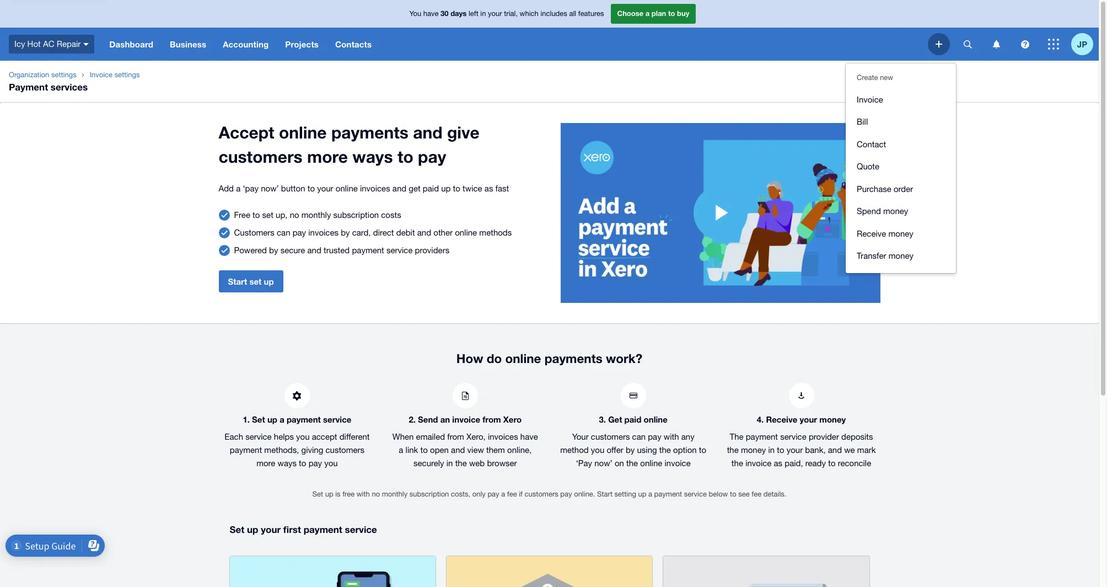 Task type: describe. For each thing, give the bounding box(es) containing it.
icy
[[14, 39, 25, 48]]

mark
[[858, 445, 876, 455]]

online.
[[574, 490, 596, 498]]

up right setting
[[639, 490, 647, 498]]

payment inside the payment service provider deposits the money in to your bank, and we mark the invoice as paid, ready to reconcile
[[746, 432, 779, 441]]

to inside banner
[[669, 9, 676, 18]]

to left the bank,
[[778, 445, 785, 455]]

1 vertical spatial start
[[598, 490, 613, 498]]

payment right first
[[304, 524, 343, 535]]

to inside accept online payments and give customers more ways to pay
[[398, 147, 414, 167]]

can inside your customers can pay with any method you offer by using the option to 'pay now' on the online invoice
[[633, 432, 646, 441]]

button
[[281, 184, 305, 193]]

browser
[[487, 459, 517, 468]]

dashboard link
[[101, 28, 162, 61]]

offer
[[607, 445, 624, 455]]

in inside the payment service provider deposits the money in to your bank, and we mark the invoice as paid, ready to reconcile
[[769, 445, 775, 455]]

debit
[[397, 228, 415, 237]]

ac
[[43, 39, 54, 48]]

how do online payments work?
[[457, 351, 643, 366]]

service down free
[[345, 524, 377, 535]]

provider
[[809, 432, 840, 441]]

first
[[283, 524, 301, 535]]

fast
[[496, 184, 509, 193]]

purchase order link
[[846, 178, 957, 200]]

1 horizontal spatial svg image
[[1022, 40, 1030, 48]]

more inside each service helps you accept different payment methods, giving customers more ways to pay you
[[257, 459, 276, 468]]

pay left online.
[[561, 490, 572, 498]]

when
[[393, 432, 414, 441]]

0 vertical spatial by
[[341, 228, 350, 237]]

you have 30 days left in your trial, which includes all features
[[410, 9, 604, 18]]

spend money
[[857, 206, 909, 216]]

organization settings link
[[4, 70, 81, 81]]

1 horizontal spatial svg image
[[964, 40, 972, 48]]

invoice inside your customers can pay with any method you offer by using the option to 'pay now' on the online invoice
[[665, 459, 691, 468]]

on
[[615, 459, 625, 468]]

costs,
[[451, 490, 471, 498]]

open
[[430, 445, 449, 455]]

your inside you have 30 days left in your trial, which includes all features
[[488, 10, 502, 18]]

0 vertical spatial set
[[252, 414, 265, 424]]

'pay
[[243, 184, 259, 193]]

money inside the payment service provider deposits the money in to your bank, and we mark the invoice as paid, ready to reconcile
[[742, 445, 767, 455]]

each
[[225, 432, 243, 441]]

to inside 'when emailed from xero, invoices have a link to open and view them online, securely in the web browser'
[[421, 445, 428, 455]]

bill link
[[846, 111, 957, 133]]

to inside your customers can pay with any method you offer by using the option to 'pay now' on the online invoice
[[699, 445, 707, 455]]

2. send an invoice from xero
[[409, 414, 522, 424]]

bill
[[857, 117, 869, 126]]

link
[[406, 445, 418, 455]]

add a 'pay now' button to your online invoices and get paid up to twice as fast
[[219, 184, 509, 193]]

bank,
[[806, 445, 826, 455]]

30
[[441, 9, 449, 18]]

direct
[[373, 228, 394, 237]]

any
[[682, 432, 695, 441]]

set up your first payment service
[[230, 524, 377, 535]]

features
[[579, 10, 604, 18]]

is
[[336, 490, 341, 498]]

with for free
[[357, 490, 370, 498]]

receive money
[[857, 229, 914, 238]]

0 horizontal spatial no
[[290, 210, 299, 220]]

ways inside accept online payments and give customers more ways to pay
[[353, 147, 393, 167]]

start set up
[[228, 276, 274, 286]]

customers inside your customers can pay with any method you offer by using the option to 'pay now' on the online invoice
[[591, 432, 630, 441]]

1 vertical spatial no
[[372, 490, 380, 498]]

the
[[730, 432, 744, 441]]

pay up secure
[[293, 228, 306, 237]]

see
[[739, 490, 750, 498]]

how
[[457, 351, 484, 366]]

icy hot ac repair button
[[0, 28, 101, 61]]

providers
[[415, 246, 450, 255]]

1 vertical spatial invoices
[[309, 228, 339, 237]]

powered by secure and trusted payment service providers
[[234, 246, 450, 255]]

1 vertical spatial monthly
[[382, 490, 408, 498]]

service inside each service helps you accept different payment methods, giving customers more ways to pay you
[[246, 432, 272, 441]]

and inside the payment service provider deposits the money in to your bank, and we mark the invoice as paid, ready to reconcile
[[829, 445, 843, 455]]

below
[[709, 490, 729, 498]]

methods
[[480, 228, 512, 237]]

more inside accept online payments and give customers more ways to pay
[[307, 147, 348, 167]]

when emailed from xero, invoices have a link to open and view them online, securely in the web browser
[[393, 432, 538, 468]]

methods,
[[264, 445, 299, 455]]

contact link
[[846, 133, 957, 156]]

paid,
[[785, 459, 804, 468]]

by inside your customers can pay with any method you offer by using the option to 'pay now' on the online invoice
[[626, 445, 635, 455]]

deposits
[[842, 432, 874, 441]]

work?
[[606, 351, 643, 366]]

svg image inside icy hot ac repair popup button
[[83, 43, 89, 46]]

helps
[[274, 432, 294, 441]]

icy hot ac repair
[[14, 39, 81, 48]]

only
[[473, 490, 486, 498]]

your inside the payment service provider deposits the money in to your bank, and we mark the invoice as paid, ready to reconcile
[[787, 445, 803, 455]]

web
[[469, 459, 485, 468]]

service down debit
[[387, 246, 413, 255]]

0 horizontal spatial svg image
[[936, 41, 943, 47]]

1 vertical spatial paid
[[625, 414, 642, 424]]

video player region
[[561, 123, 881, 303]]

business button
[[162, 28, 215, 61]]

pay inside each service helps you accept different payment methods, giving customers more ways to pay you
[[309, 459, 322, 468]]

the payment service provider deposits the money in to your bank, and we mark the invoice as paid, ready to reconcile
[[728, 432, 876, 468]]

which
[[520, 10, 539, 18]]

ways inside each service helps you accept different payment methods, giving customers more ways to pay you
[[278, 459, 297, 468]]

money for spend money
[[884, 206, 909, 216]]

1 horizontal spatial invoices
[[360, 184, 390, 193]]

payment services
[[9, 81, 88, 93]]

customers can pay invoices by card, direct debit and other online methods
[[234, 228, 512, 237]]

settings for organization settings
[[51, 71, 77, 79]]

we
[[845, 445, 856, 455]]

if
[[519, 490, 523, 498]]

and right debit
[[418, 228, 432, 237]]

a inside banner
[[646, 9, 650, 18]]

up left first
[[247, 524, 258, 535]]

different
[[340, 432, 370, 441]]

payment right setting
[[655, 490, 683, 498]]

your left first
[[261, 524, 281, 535]]

invoice inside the payment service provider deposits the money in to your bank, and we mark the invoice as paid, ready to reconcile
[[746, 459, 772, 468]]

receive money link
[[846, 223, 957, 245]]

reconcile
[[838, 459, 872, 468]]

create new group
[[846, 83, 957, 273]]

your customers can pay with any method you offer by using the option to 'pay now' on the online invoice
[[561, 432, 707, 468]]

accept online payments and give customers more ways to pay
[[219, 122, 480, 167]]

have inside 'when emailed from xero, invoices have a link to open and view them online, securely in the web browser'
[[521, 432, 538, 441]]

0 vertical spatial you
[[296, 432, 310, 441]]

4.
[[757, 414, 764, 424]]

choose
[[618, 9, 644, 18]]

1 vertical spatial payments
[[545, 351, 603, 366]]

customers right if
[[525, 490, 559, 498]]

banner containing jp
[[0, 0, 1100, 273]]

2 vertical spatial you
[[325, 459, 338, 468]]

set for set up is free with no monthly subscription costs, only pay a fee if customers pay online. start setting up a payment service below to see fee details.
[[313, 490, 323, 498]]

a left if
[[502, 490, 506, 498]]

emailed
[[416, 432, 445, 441]]

up left twice in the left top of the page
[[442, 184, 451, 193]]

left
[[469, 10, 479, 18]]

quote
[[857, 162, 880, 171]]

costs
[[381, 210, 401, 220]]

from inside 'when emailed from xero, invoices have a link to open and view them online, securely in the web browser'
[[448, 432, 465, 441]]



Task type: locate. For each thing, give the bounding box(es) containing it.
0 horizontal spatial set
[[250, 276, 262, 286]]

accounting button
[[215, 28, 277, 61]]

1 horizontal spatial no
[[372, 490, 380, 498]]

money down the
[[742, 445, 767, 455]]

customers inside accept online payments and give customers more ways to pay
[[219, 147, 303, 167]]

jp button
[[1072, 28, 1100, 61]]

0 horizontal spatial settings
[[51, 71, 77, 79]]

online inside accept online payments and give customers more ways to pay
[[279, 122, 327, 142]]

1 horizontal spatial can
[[633, 432, 646, 441]]

payment up helps
[[287, 414, 321, 424]]

to right button
[[308, 184, 315, 193]]

them
[[487, 445, 505, 455]]

your left trial,
[[488, 10, 502, 18]]

0 vertical spatial invoices
[[360, 184, 390, 193]]

purchase
[[857, 184, 892, 193]]

quote link
[[846, 156, 957, 178]]

view
[[468, 445, 484, 455]]

svg image
[[964, 40, 972, 48], [993, 40, 1001, 48], [936, 41, 943, 47]]

1 vertical spatial invoice
[[857, 95, 884, 104]]

1 horizontal spatial receive
[[857, 229, 887, 238]]

0 vertical spatial now'
[[261, 184, 279, 193]]

card,
[[352, 228, 371, 237]]

up inside button
[[264, 276, 274, 286]]

paid right get on the bottom right of the page
[[625, 414, 642, 424]]

invoice down dashboard link
[[90, 71, 113, 79]]

set left first
[[230, 524, 245, 535]]

2 fee from the left
[[752, 490, 762, 498]]

order
[[894, 184, 914, 193]]

your
[[573, 432, 589, 441]]

invoice inside create new group
[[857, 95, 884, 104]]

settings for invoice settings
[[115, 71, 140, 79]]

start down powered
[[228, 276, 247, 286]]

up,
[[276, 210, 288, 220]]

repair
[[57, 39, 81, 48]]

more down methods,
[[257, 459, 276, 468]]

0 vertical spatial have
[[424, 10, 439, 18]]

spend money link
[[846, 200, 957, 223]]

each service helps you accept different payment methods, giving customers more ways to pay you
[[225, 432, 370, 468]]

0 horizontal spatial in
[[447, 459, 453, 468]]

from down 2. send an invoice from xero
[[448, 432, 465, 441]]

2.
[[409, 414, 416, 424]]

1 horizontal spatial fee
[[752, 490, 762, 498]]

to left see
[[731, 490, 737, 498]]

spend
[[857, 206, 882, 216]]

0 horizontal spatial invoice
[[453, 414, 481, 424]]

you down accept
[[325, 459, 338, 468]]

online inside your customers can pay with any method you offer by using the option to 'pay now' on the online invoice
[[641, 459, 663, 468]]

0 horizontal spatial ways
[[278, 459, 297, 468]]

no right free
[[372, 490, 380, 498]]

invoice for invoice settings
[[90, 71, 113, 79]]

with for pay
[[664, 432, 680, 441]]

0 vertical spatial in
[[481, 10, 486, 18]]

to right free
[[253, 210, 260, 220]]

2 horizontal spatial invoice
[[746, 459, 772, 468]]

1 horizontal spatial subscription
[[410, 490, 449, 498]]

subscription up card,
[[334, 210, 379, 220]]

from
[[483, 414, 501, 424], [448, 432, 465, 441]]

plan
[[652, 9, 667, 18]]

payment inside each service helps you accept different payment methods, giving customers more ways to pay you
[[230, 445, 262, 455]]

have left the 30
[[424, 10, 439, 18]]

money down the purchase order link
[[884, 206, 909, 216]]

paid
[[423, 184, 439, 193], [625, 414, 642, 424]]

1 horizontal spatial by
[[341, 228, 350, 237]]

pay right only
[[488, 490, 500, 498]]

0 horizontal spatial payments
[[332, 122, 409, 142]]

up down powered
[[264, 276, 274, 286]]

in inside you have 30 days left in your trial, which includes all features
[[481, 10, 486, 18]]

now' left on
[[595, 459, 613, 468]]

0 vertical spatial payments
[[332, 122, 409, 142]]

have inside you have 30 days left in your trial, which includes all features
[[424, 10, 439, 18]]

and left "view"
[[451, 445, 465, 455]]

invoice for invoice
[[857, 95, 884, 104]]

1 horizontal spatial invoice
[[665, 459, 691, 468]]

stripe illustration image
[[251, 567, 414, 587]]

contacts
[[335, 39, 372, 49]]

1 vertical spatial set
[[313, 490, 323, 498]]

to right link
[[421, 445, 428, 455]]

you inside your customers can pay with any method you offer by using the option to 'pay now' on the online invoice
[[591, 445, 605, 455]]

subscription down securely
[[410, 490, 449, 498]]

with inside your customers can pay with any method you offer by using the option to 'pay now' on the online invoice
[[664, 432, 680, 441]]

customers inside each service helps you accept different payment methods, giving customers more ways to pay you
[[326, 445, 365, 455]]

1 vertical spatial now'
[[595, 459, 613, 468]]

start
[[228, 276, 247, 286], [598, 490, 613, 498]]

now'
[[261, 184, 279, 193], [595, 459, 613, 468]]

pay inside accept online payments and give customers more ways to pay
[[418, 147, 447, 167]]

0 vertical spatial set
[[262, 210, 274, 220]]

set down powered
[[250, 276, 262, 286]]

start right online.
[[598, 490, 613, 498]]

0 horizontal spatial by
[[269, 246, 278, 255]]

the
[[660, 445, 671, 455], [728, 445, 739, 455], [456, 459, 467, 468], [627, 459, 638, 468], [732, 459, 744, 468]]

invoice
[[90, 71, 113, 79], [857, 95, 884, 104]]

0 vertical spatial as
[[485, 184, 493, 193]]

0 horizontal spatial you
[[296, 432, 310, 441]]

service down 1.
[[246, 432, 272, 441]]

add
[[219, 184, 234, 193]]

business
[[170, 39, 206, 49]]

do
[[487, 351, 502, 366]]

accept
[[219, 122, 275, 142]]

1 vertical spatial receive
[[767, 414, 798, 424]]

now' right 'pay
[[261, 184, 279, 193]]

in down 4. receive your money
[[769, 445, 775, 455]]

more up add a 'pay now' button to your online invoices and get paid up to twice as fast
[[307, 147, 348, 167]]

1 horizontal spatial from
[[483, 414, 501, 424]]

1 horizontal spatial payments
[[545, 351, 603, 366]]

2 horizontal spatial by
[[626, 445, 635, 455]]

ways up add a 'pay now' button to your online invoices and get paid up to twice as fast
[[353, 147, 393, 167]]

1 vertical spatial by
[[269, 246, 278, 255]]

a right add
[[236, 184, 241, 193]]

banner
[[0, 0, 1100, 273]]

a right setting
[[649, 490, 653, 498]]

in down open
[[447, 459, 453, 468]]

invoice up see
[[746, 459, 772, 468]]

1 vertical spatial from
[[448, 432, 465, 441]]

can down up,
[[277, 228, 290, 237]]

your up provider
[[800, 414, 818, 424]]

settings down dashboard link
[[115, 71, 140, 79]]

accept
[[312, 432, 337, 441]]

setting
[[615, 490, 637, 498]]

0 vertical spatial monthly
[[302, 210, 331, 220]]

1 horizontal spatial settings
[[115, 71, 140, 79]]

as inside the payment service provider deposits the money in to your bank, and we mark the invoice as paid, ready to reconcile
[[774, 459, 783, 468]]

subscription
[[334, 210, 379, 220], [410, 490, 449, 498]]

2 horizontal spatial you
[[591, 445, 605, 455]]

set inside start set up button
[[250, 276, 262, 286]]

up left the is
[[325, 490, 334, 498]]

money down spend money link
[[889, 229, 914, 238]]

payments inside accept online payments and give customers more ways to pay
[[332, 122, 409, 142]]

money down receive money link at the top right
[[889, 251, 914, 260]]

1 horizontal spatial more
[[307, 147, 348, 167]]

1 vertical spatial have
[[521, 432, 538, 441]]

customers down different
[[326, 445, 365, 455]]

0 horizontal spatial have
[[424, 10, 439, 18]]

invoice down the option
[[665, 459, 691, 468]]

0 horizontal spatial receive
[[767, 414, 798, 424]]

invoices up costs
[[360, 184, 390, 193]]

0 vertical spatial paid
[[423, 184, 439, 193]]

receive right 4.
[[767, 414, 798, 424]]

trial,
[[504, 10, 518, 18]]

3.
[[599, 414, 606, 424]]

1 horizontal spatial now'
[[595, 459, 613, 468]]

1. set up a payment service
[[243, 414, 352, 424]]

navigation
[[101, 28, 929, 61]]

by left secure
[[269, 246, 278, 255]]

create new
[[857, 73, 894, 82]]

send
[[418, 414, 438, 424]]

customers down accept on the left of the page
[[219, 147, 303, 167]]

invoice settings
[[90, 71, 140, 79]]

no
[[290, 210, 299, 220], [372, 490, 380, 498]]

1 settings from the left
[[51, 71, 77, 79]]

as left paid,
[[774, 459, 783, 468]]

0 horizontal spatial invoices
[[309, 228, 339, 237]]

1 horizontal spatial ways
[[353, 147, 393, 167]]

2 settings from the left
[[115, 71, 140, 79]]

1 horizontal spatial set
[[252, 414, 265, 424]]

0 horizontal spatial as
[[485, 184, 493, 193]]

0 vertical spatial receive
[[857, 229, 887, 238]]

to left buy
[[669, 9, 676, 18]]

using
[[638, 445, 657, 455]]

contacts button
[[327, 28, 380, 61]]

a left plan
[[646, 9, 650, 18]]

and left get
[[393, 184, 407, 193]]

by right the offer
[[626, 445, 635, 455]]

start inside button
[[228, 276, 247, 286]]

transfer
[[857, 251, 887, 260]]

service left below
[[685, 490, 707, 498]]

and right secure
[[308, 246, 322, 255]]

no right up,
[[290, 210, 299, 220]]

invoice link
[[846, 89, 957, 111]]

0 horizontal spatial set
[[230, 524, 245, 535]]

1 horizontal spatial start
[[598, 490, 613, 498]]

1 vertical spatial ways
[[278, 459, 297, 468]]

transfer money
[[857, 251, 914, 260]]

0 vertical spatial from
[[483, 414, 501, 424]]

purchase order
[[857, 184, 914, 193]]

secure
[[281, 246, 305, 255]]

invoices down "free to set up, no monthly subscription costs"
[[309, 228, 339, 237]]

to up get
[[398, 147, 414, 167]]

invoices up "them" at left
[[488, 432, 518, 441]]

0 vertical spatial can
[[277, 228, 290, 237]]

pay up get
[[418, 147, 447, 167]]

1 horizontal spatial as
[[774, 459, 783, 468]]

and inside accept online payments and give customers more ways to pay
[[413, 122, 443, 142]]

2 horizontal spatial svg image
[[993, 40, 1001, 48]]

payment down each
[[230, 445, 262, 455]]

from left the xero
[[483, 414, 501, 424]]

1 fee from the left
[[507, 490, 517, 498]]

your up "free to set up, no monthly subscription costs"
[[317, 184, 334, 193]]

money for receive money
[[889, 229, 914, 238]]

xero
[[504, 414, 522, 424]]

you up giving
[[296, 432, 310, 441]]

payment down customers can pay invoices by card, direct debit and other online methods
[[352, 246, 384, 255]]

list box containing invoice
[[846, 63, 957, 273]]

1 horizontal spatial paid
[[625, 414, 642, 424]]

2 horizontal spatial in
[[769, 445, 775, 455]]

0 horizontal spatial invoice
[[90, 71, 113, 79]]

up up helps
[[268, 414, 278, 424]]

start set up button
[[219, 270, 283, 292]]

a inside 'when emailed from xero, invoices have a link to open and view them online, securely in the web browser'
[[399, 445, 404, 455]]

set left the is
[[313, 490, 323, 498]]

2 vertical spatial in
[[447, 459, 453, 468]]

0 vertical spatial with
[[664, 432, 680, 441]]

powered
[[234, 246, 267, 255]]

2 horizontal spatial svg image
[[1049, 39, 1060, 50]]

ways
[[353, 147, 393, 167], [278, 459, 297, 468]]

customers up the offer
[[591, 432, 630, 441]]

can up using
[[633, 432, 646, 441]]

payment down 4.
[[746, 432, 779, 441]]

list box
[[846, 63, 957, 273]]

by
[[341, 228, 350, 237], [269, 246, 278, 255], [626, 445, 635, 455]]

money up provider
[[820, 414, 847, 424]]

0 vertical spatial start
[[228, 276, 247, 286]]

0 horizontal spatial more
[[257, 459, 276, 468]]

organization settings
[[9, 71, 77, 79]]

set left up,
[[262, 210, 274, 220]]

now' inside your customers can pay with any method you offer by using the option to 'pay now' on the online invoice
[[595, 459, 613, 468]]

to inside each service helps you accept different payment methods, giving customers more ways to pay you
[[299, 459, 306, 468]]

2 vertical spatial by
[[626, 445, 635, 455]]

settings
[[51, 71, 77, 79], [115, 71, 140, 79]]

1 vertical spatial you
[[591, 445, 605, 455]]

gocardless illustration image
[[468, 567, 631, 587]]

projects
[[285, 39, 319, 49]]

option
[[674, 445, 697, 455]]

set
[[262, 210, 274, 220], [250, 276, 262, 286]]

2 horizontal spatial invoices
[[488, 432, 518, 441]]

2 horizontal spatial set
[[313, 490, 323, 498]]

a left link
[[399, 445, 404, 455]]

1 vertical spatial subscription
[[410, 490, 449, 498]]

in
[[481, 10, 486, 18], [769, 445, 775, 455], [447, 459, 453, 468]]

set up is free with no monthly subscription costs, only pay a fee if customers pay online. start setting up a payment service below to see fee details.
[[313, 490, 787, 498]]

receive up transfer in the top right of the page
[[857, 229, 887, 238]]

you left the offer
[[591, 445, 605, 455]]

0 horizontal spatial paid
[[423, 184, 439, 193]]

1 horizontal spatial have
[[521, 432, 538, 441]]

fee left if
[[507, 490, 517, 498]]

a up helps
[[280, 414, 285, 424]]

0 horizontal spatial start
[[228, 276, 247, 286]]

customers
[[234, 228, 275, 237]]

1 vertical spatial with
[[357, 490, 370, 498]]

set for set up your first payment service
[[230, 524, 245, 535]]

ready
[[806, 459, 827, 468]]

in inside 'when emailed from xero, invoices have a link to open and view them online, securely in the web browser'
[[447, 459, 453, 468]]

to
[[669, 9, 676, 18], [398, 147, 414, 167], [308, 184, 315, 193], [453, 184, 461, 193], [253, 210, 260, 220], [421, 445, 428, 455], [699, 445, 707, 455], [778, 445, 785, 455], [299, 459, 306, 468], [829, 459, 836, 468], [731, 490, 737, 498]]

have
[[424, 10, 439, 18], [521, 432, 538, 441]]

trusted
[[324, 246, 350, 255]]

service up accept
[[323, 414, 352, 424]]

create
[[857, 73, 879, 82]]

'pay
[[576, 459, 593, 468]]

1 vertical spatial in
[[769, 445, 775, 455]]

services
[[51, 81, 88, 93]]

paypal illustration image
[[685, 567, 848, 587]]

0 vertical spatial more
[[307, 147, 348, 167]]

giving
[[302, 445, 323, 455]]

to left twice in the left top of the page
[[453, 184, 461, 193]]

monthly right up,
[[302, 210, 331, 220]]

0 vertical spatial ways
[[353, 147, 393, 167]]

monthly right free
[[382, 490, 408, 498]]

list box inside banner
[[846, 63, 957, 273]]

fee right see
[[752, 490, 762, 498]]

dashboard
[[109, 39, 153, 49]]

the inside 'when emailed from xero, invoices have a link to open and view them online, securely in the web browser'
[[456, 459, 467, 468]]

0 horizontal spatial fee
[[507, 490, 517, 498]]

money for transfer money
[[889, 251, 914, 260]]

and left give
[[413, 122, 443, 142]]

your up paid,
[[787, 445, 803, 455]]

svg image
[[1049, 39, 1060, 50], [1022, 40, 1030, 48], [83, 43, 89, 46]]

invoices inside 'when emailed from xero, invoices have a link to open and view them online, securely in the web browser'
[[488, 432, 518, 441]]

and left 'we'
[[829, 445, 843, 455]]

to right the option
[[699, 445, 707, 455]]

1 horizontal spatial monthly
[[382, 490, 408, 498]]

0 vertical spatial invoice
[[90, 71, 113, 79]]

organization
[[9, 71, 49, 79]]

to down giving
[[299, 459, 306, 468]]

paid right get
[[423, 184, 439, 193]]

invoices
[[360, 184, 390, 193], [309, 228, 339, 237], [488, 432, 518, 441]]

as
[[485, 184, 493, 193], [774, 459, 783, 468]]

2 vertical spatial set
[[230, 524, 245, 535]]

0 horizontal spatial can
[[277, 228, 290, 237]]

1 vertical spatial more
[[257, 459, 276, 468]]

you
[[410, 10, 422, 18]]

1 horizontal spatial set
[[262, 210, 274, 220]]

service inside the payment service provider deposits the money in to your bank, and we mark the invoice as paid, ready to reconcile
[[781, 432, 807, 441]]

an
[[441, 414, 450, 424]]

and inside 'when emailed from xero, invoices have a link to open and view them online, securely in the web browser'
[[451, 445, 465, 455]]

have up "online,"
[[521, 432, 538, 441]]

projects button
[[277, 28, 327, 61]]

pay
[[418, 147, 447, 167], [293, 228, 306, 237], [648, 432, 662, 441], [309, 459, 322, 468], [488, 490, 500, 498], [561, 490, 572, 498]]

0 vertical spatial subscription
[[334, 210, 379, 220]]

pay inside your customers can pay with any method you offer by using the option to 'pay now' on the online invoice
[[648, 432, 662, 441]]

receive inside receive money link
[[857, 229, 887, 238]]

to right ready
[[829, 459, 836, 468]]

pay down giving
[[309, 459, 322, 468]]

0 horizontal spatial monthly
[[302, 210, 331, 220]]

xero,
[[467, 432, 486, 441]]

1.
[[243, 414, 250, 424]]

get
[[609, 414, 623, 424]]

navigation containing dashboard
[[101, 28, 929, 61]]

2 vertical spatial invoices
[[488, 432, 518, 441]]

0 horizontal spatial now'
[[261, 184, 279, 193]]

1 vertical spatial set
[[250, 276, 262, 286]]

1 horizontal spatial in
[[481, 10, 486, 18]]

invoice up xero,
[[453, 414, 481, 424]]

with
[[664, 432, 680, 441], [357, 490, 370, 498]]

0 horizontal spatial subscription
[[334, 210, 379, 220]]



Task type: vqa. For each thing, say whether or not it's contained in the screenshot.
now at left bottom
no



